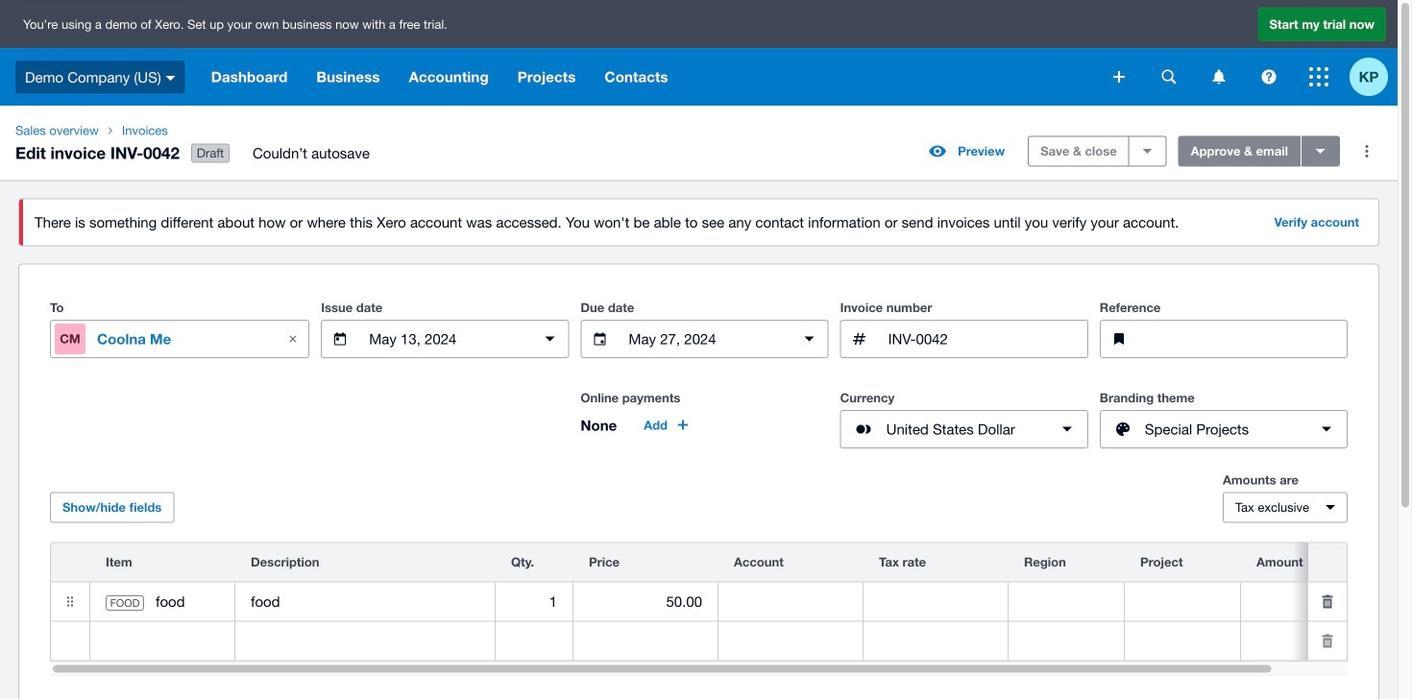 Task type: vqa. For each thing, say whether or not it's contained in the screenshot.
field
yes



Task type: locate. For each thing, give the bounding box(es) containing it.
svg image
[[1163, 70, 1177, 84], [1263, 70, 1277, 84], [1114, 71, 1126, 83], [166, 76, 176, 80]]

None text field
[[1147, 321, 1348, 358], [235, 623, 495, 660], [1147, 321, 1348, 358], [235, 623, 495, 660]]

invoice line item list element
[[50, 543, 1413, 662]]

None field
[[496, 584, 573, 621], [574, 584, 718, 621], [719, 584, 863, 621], [864, 584, 1008, 621], [1242, 584, 1386, 621], [90, 623, 235, 660], [496, 623, 573, 660], [574, 623, 718, 660], [1242, 623, 1386, 660], [496, 584, 573, 621], [574, 584, 718, 621], [719, 584, 863, 621], [864, 584, 1008, 621], [1242, 584, 1386, 621], [90, 623, 235, 660], [496, 623, 573, 660], [574, 623, 718, 660], [1242, 623, 1386, 660]]

drag and drop line image
[[51, 583, 89, 622]]

svg image
[[1310, 67, 1329, 87], [1214, 70, 1226, 84]]

more invoice options image
[[1349, 132, 1387, 171]]

invoice number element
[[841, 320, 1089, 359]]

banner
[[0, 0, 1399, 106]]

1 horizontal spatial svg image
[[1310, 67, 1329, 87]]

None text field
[[367, 321, 523, 358], [627, 321, 783, 358], [887, 321, 1088, 358], [235, 584, 495, 621], [367, 321, 523, 358], [627, 321, 783, 358], [887, 321, 1088, 358], [235, 584, 495, 621]]



Task type: describe. For each thing, give the bounding box(es) containing it.
0 horizontal spatial svg image
[[1214, 70, 1226, 84]]

close image
[[274, 320, 313, 359]]

more date options image
[[791, 320, 829, 359]]

more date options image
[[531, 320, 569, 359]]



